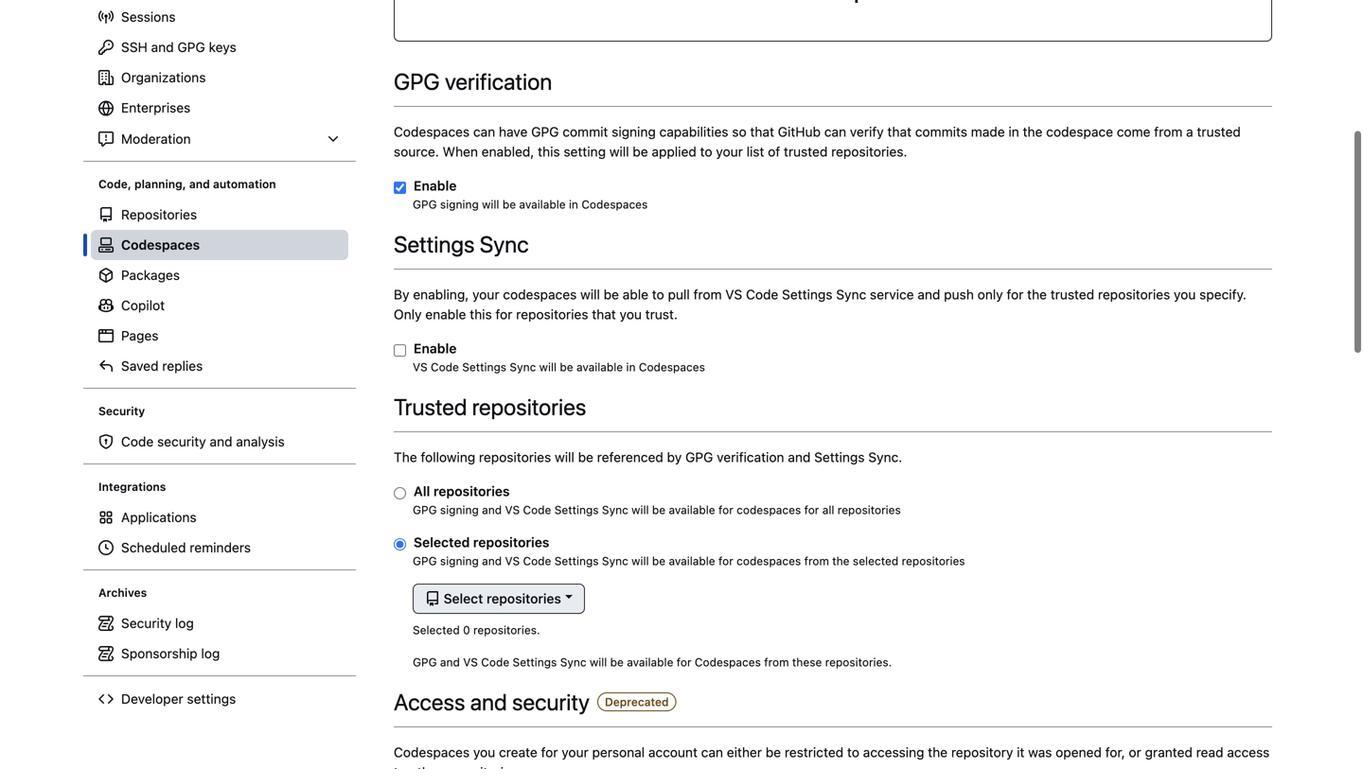 Task type: locate. For each thing, give the bounding box(es) containing it.
repositories. down verify at top
[[831, 144, 907, 160]]

available up deprecated on the left
[[627, 656, 674, 669]]

for up the account
[[677, 656, 692, 669]]

granted
[[1145, 745, 1193, 761]]

from inside codespaces can have gpg commit signing capabilities so that github can verify that commits made in the codespace come from a trusted source.     when enabled, this setting will be applied to your list of trusted repositories.
[[1154, 124, 1183, 140]]

only
[[394, 307, 422, 322]]

be inside codespaces can have gpg commit signing capabilities so that github can verify that commits made in the codespace come from a trusted source.     when enabled, this setting will be applied to your list of trusted repositories.
[[633, 144, 648, 160]]

code up the select repositories
[[523, 555, 551, 568]]

1 horizontal spatial can
[[701, 745, 723, 761]]

1 vertical spatial enable
[[414, 341, 457, 356]]

signing up applied on the top of the page
[[612, 124, 656, 140]]

settings down the referenced
[[555, 504, 599, 517]]

log down security log link
[[201, 646, 220, 662]]

gpg right have
[[531, 124, 559, 140]]

0 horizontal spatial that
[[592, 307, 616, 322]]

copilot image
[[98, 298, 114, 313]]

0 vertical spatial trusted
[[1197, 124, 1241, 140]]

organization image
[[98, 70, 114, 85]]

be right either
[[766, 745, 781, 761]]

this
[[538, 144, 560, 160], [470, 307, 492, 322]]

security inside archives list
[[121, 616, 172, 631]]

integrations list
[[91, 503, 348, 563]]

codespaces down setting on the left of page
[[582, 198, 648, 211]]

your inside by enabling, your codespaces will be able to pull from vs code settings sync service and push only for the trusted repositories you specify. only enable this for repositories that you trust.
[[473, 287, 499, 302]]

that left trust.
[[592, 307, 616, 322]]

0 horizontal spatial your
[[473, 287, 499, 302]]

repositories left "specify."
[[1098, 287, 1170, 302]]

saved
[[121, 358, 159, 374]]

1 horizontal spatial this
[[538, 144, 560, 160]]

this inside codespaces can have gpg commit signing capabilities so that github can verify that commits made in the codespace come from a trusted source.     when enabled, this setting will be applied to your list of trusted repositories.
[[538, 144, 560, 160]]

can left either
[[701, 745, 723, 761]]

can left have
[[473, 124, 495, 140]]

sync down gpg signing will be available in codespaces on the top left of the page
[[480, 231, 529, 258]]

ssh
[[121, 39, 147, 55]]

come
[[1117, 124, 1151, 140]]

log image
[[98, 647, 114, 662]]

gpg inside access list
[[177, 39, 205, 55]]

be left able
[[604, 287, 619, 302]]

for down gpg signing and vs code settings sync will be available for codespaces for all repositories at the bottom of the page
[[719, 555, 734, 568]]

sync up trusted repositories
[[510, 361, 536, 374]]

1 vertical spatial repositories.
[[473, 624, 540, 637]]

in right made
[[1009, 124, 1019, 140]]

log inside "link"
[[201, 646, 220, 662]]

was
[[1028, 745, 1052, 761]]

will down gpg signing and vs code settings sync will be available for codespaces for all repositories at the bottom of the page
[[632, 555, 649, 568]]

0 horizontal spatial this
[[470, 307, 492, 322]]

be down enabled,
[[503, 198, 516, 211]]

None checkbox
[[394, 180, 406, 196], [394, 343, 406, 359], [394, 180, 406, 196], [394, 343, 406, 359]]

0 vertical spatial security
[[157, 434, 206, 450]]

applied
[[652, 144, 697, 160]]

will down the following repositories will be referenced by gpg verification and settings sync.
[[632, 504, 649, 517]]

settings inside by enabling, your codespaces will be able to pull from vs code settings sync service and push only for the trusted repositories you specify. only enable this for repositories that you trust.
[[782, 287, 833, 302]]

0 vertical spatial enable
[[414, 178, 457, 194]]

moderation button
[[91, 124, 348, 154]]

will right setting on the left of page
[[610, 144, 629, 160]]

select repositories
[[444, 591, 561, 607]]

clock image
[[98, 541, 114, 556]]

0 horizontal spatial trusted
[[784, 144, 828, 160]]

apps image
[[98, 510, 114, 525]]

1 vertical spatial security
[[121, 616, 172, 631]]

enable for gpg
[[414, 178, 457, 194]]

settings up the select repositories
[[555, 555, 599, 568]]

0 vertical spatial in
[[1009, 124, 1019, 140]]

code security and analysis link
[[91, 427, 348, 457]]

1 vertical spatial in
[[569, 198, 578, 211]]

code inside 'link'
[[121, 434, 154, 450]]

verification up have
[[445, 68, 552, 95]]

enabled,
[[482, 144, 534, 160]]

reminders
[[190, 540, 251, 556]]

the
[[1023, 124, 1043, 140], [1027, 287, 1047, 302], [832, 555, 850, 568], [928, 745, 948, 761]]

read
[[1196, 745, 1224, 761]]

2 vertical spatial your
[[562, 745, 589, 761]]

1 vertical spatial codespaces
[[737, 504, 801, 517]]

codespaces inside by enabling, your codespaces will be able to pull from vs code settings sync service and push only for the trusted repositories you specify. only enable this for repositories that you trust.
[[503, 287, 577, 302]]

available down enabled,
[[519, 198, 566, 211]]

trust.
[[645, 307, 678, 322]]

0 horizontal spatial verification
[[445, 68, 552, 95]]

0 vertical spatial codespaces
[[503, 287, 577, 302]]

from down all
[[804, 555, 829, 568]]

from left a
[[1154, 124, 1183, 140]]

repositories. right these
[[825, 656, 892, 669]]

vs down 0
[[463, 656, 478, 669]]

verification right by
[[717, 450, 784, 465]]

vs
[[726, 287, 743, 302], [413, 361, 428, 374], [505, 504, 520, 517], [505, 555, 520, 568], [463, 656, 478, 669]]

this inside by enabling, your codespaces will be able to pull from vs code settings sync service and push only for the trusted repositories you specify. only enable this for repositories that you trust.
[[470, 307, 492, 322]]

repositories down following
[[434, 484, 510, 499]]

pull
[[668, 287, 690, 302]]

signing up settings sync
[[440, 198, 479, 211]]

code security and analysis
[[121, 434, 285, 450]]

0 vertical spatial log
[[175, 616, 194, 631]]

and inside code security and analysis 'link'
[[210, 434, 232, 450]]

that
[[750, 124, 774, 140], [888, 124, 912, 140], [592, 307, 616, 322]]

organizations link
[[91, 62, 348, 93]]

and up "repositories" link
[[189, 178, 210, 191]]

scheduled
[[121, 540, 186, 556]]

or
[[1129, 745, 1142, 761]]

code right shield lock icon
[[121, 434, 154, 450]]

will inside codespaces can have gpg commit signing capabilities so that github can verify that commits made in the codespace come from a trusted source.     when enabled, this setting will be applied to your list of trusted repositories.
[[610, 144, 629, 160]]

will up settings sync
[[482, 198, 499, 211]]

settings
[[394, 231, 475, 258], [782, 287, 833, 302], [462, 361, 507, 374], [814, 450, 865, 465], [555, 504, 599, 517], [555, 555, 599, 568], [513, 656, 557, 669]]

trusted down github
[[784, 144, 828, 160]]

and left push
[[918, 287, 941, 302]]

your
[[716, 144, 743, 160], [473, 287, 499, 302], [562, 745, 589, 761]]

1 vertical spatial security
[[512, 689, 590, 716]]

0 horizontal spatial log
[[175, 616, 194, 631]]

your inside codespaces can have gpg commit signing capabilities so that github can verify that commits made in the codespace come from a trusted source.     when enabled, this setting will be applied to your list of trusted repositories.
[[716, 144, 743, 160]]

gpg inside codespaces can have gpg commit signing capabilities so that github can verify that commits made in the codespace come from a trusted source.     when enabled, this setting will be applied to your list of trusted repositories.
[[531, 124, 559, 140]]

the inside by enabling, your codespaces will be able to pull from vs code settings sync service and push only for the trusted repositories you specify. only enable this for repositories that you trust.
[[1027, 287, 1047, 302]]

be inside by enabling, your codespaces will be able to pull from vs code settings sync service and push only for the trusted repositories you specify. only enable this for repositories that you trust.
[[604, 287, 619, 302]]

repositories link
[[91, 200, 348, 230]]

access
[[1227, 745, 1270, 761]]

1 vertical spatial this
[[470, 307, 492, 322]]

archives list
[[91, 609, 348, 669]]

1 horizontal spatial verification
[[717, 450, 784, 465]]

your down so
[[716, 144, 743, 160]]

1 enable from the top
[[414, 178, 457, 194]]

analysis
[[236, 434, 285, 450]]

planning,
[[134, 178, 186, 191]]

when
[[443, 144, 478, 160]]

repositories. inside codespaces can have gpg commit signing capabilities so that github can verify that commits made in the codespace come from a trusted source.     when enabled, this setting will be applied to your list of trusted repositories.
[[831, 144, 907, 160]]

your inside codespaces you create for your personal account can either be restricted to accessing the repository it was opened for,     or granted read access to other repositories you own.
[[562, 745, 589, 761]]

can
[[473, 124, 495, 140], [824, 124, 846, 140], [701, 745, 723, 761]]

applications
[[121, 510, 197, 525]]

signing down selected repositories
[[440, 555, 479, 568]]

ssh and gpg keys
[[121, 39, 236, 55]]

1 horizontal spatial in
[[626, 361, 636, 374]]

2 vertical spatial trusted
[[1051, 287, 1095, 302]]

codespaces down trust.
[[639, 361, 705, 374]]

and right ssh
[[151, 39, 174, 55]]

create
[[499, 745, 538, 761]]

security up sponsorship
[[121, 616, 172, 631]]

pages link
[[91, 321, 348, 351]]

selected repositories
[[414, 535, 550, 551]]

2 vertical spatial codespaces
[[737, 555, 801, 568]]

gpg down source.
[[413, 198, 437, 211]]

and up create
[[470, 689, 507, 716]]

None radio
[[394, 537, 406, 553]]

codespace
[[1046, 124, 1113, 140]]

0 vertical spatial selected
[[414, 535, 470, 551]]

the
[[394, 450, 417, 465]]

repo image
[[98, 207, 114, 222]]

shield lock image
[[98, 435, 114, 450]]

log image
[[98, 616, 114, 631]]

to inside codespaces can have gpg commit signing capabilities so that github can verify that commits made in the codespace come from a trusted source.     when enabled, this setting will be applied to your list of trusted repositories.
[[700, 144, 713, 160]]

gpg
[[177, 39, 205, 55], [394, 68, 440, 95], [531, 124, 559, 140], [413, 198, 437, 211], [685, 450, 713, 465], [413, 504, 437, 517], [413, 555, 437, 568], [413, 656, 437, 669]]

from
[[1154, 124, 1183, 140], [694, 287, 722, 302], [804, 555, 829, 568], [764, 656, 789, 669]]

security up create
[[512, 689, 590, 716]]

you
[[1174, 287, 1196, 302], [620, 307, 642, 322], [473, 745, 495, 761], [521, 765, 544, 770]]

repositories down create
[[446, 765, 518, 770]]

push
[[944, 287, 974, 302]]

1 vertical spatial your
[[473, 287, 499, 302]]

that up list on the top right of the page
[[750, 124, 774, 140]]

all
[[414, 484, 430, 499]]

settings up trusted repositories
[[462, 361, 507, 374]]

enterprises
[[121, 100, 191, 115]]

by enabling, your codespaces will be able to pull from vs code settings sync service and push only for the trusted repositories you specify. only enable this for repositories that you trust.
[[394, 287, 1247, 322]]

vs code settings sync will be available in codespaces
[[413, 361, 705, 374]]

selected down all
[[414, 535, 470, 551]]

github
[[778, 124, 821, 140]]

0 vertical spatial your
[[716, 144, 743, 160]]

that right verify at top
[[888, 124, 912, 140]]

codespaces image
[[98, 238, 114, 253]]

codespaces
[[503, 287, 577, 302], [737, 504, 801, 517], [737, 555, 801, 568]]

1 horizontal spatial trusted
[[1051, 287, 1095, 302]]

signing down all repositories
[[440, 504, 479, 517]]

enable down enable
[[414, 341, 457, 356]]

in
[[1009, 124, 1019, 140], [569, 198, 578, 211], [626, 361, 636, 374]]

will
[[610, 144, 629, 160], [482, 198, 499, 211], [580, 287, 600, 302], [539, 361, 557, 374], [555, 450, 575, 465], [632, 504, 649, 517], [632, 555, 649, 568], [590, 656, 607, 669]]

for
[[1007, 287, 1024, 302], [496, 307, 513, 322], [719, 504, 734, 517], [804, 504, 819, 517], [719, 555, 734, 568], [677, 656, 692, 669], [541, 745, 558, 761]]

setting
[[564, 144, 606, 160]]

None radio
[[394, 486, 406, 502]]

enable
[[425, 307, 466, 322]]

security
[[98, 405, 145, 418], [121, 616, 172, 631]]

0 horizontal spatial security
[[157, 434, 206, 450]]

repositories. down the select repositories
[[473, 624, 540, 637]]

2 horizontal spatial in
[[1009, 124, 1019, 140]]

by
[[667, 450, 682, 465]]

2 enable from the top
[[414, 341, 457, 356]]

0 vertical spatial this
[[538, 144, 560, 160]]

sync inside by enabling, your codespaces will be able to pull from vs code settings sync service and push only for the trusted repositories you specify. only enable this for repositories that you trust.
[[836, 287, 867, 302]]

trusted right only
[[1051, 287, 1095, 302]]

only
[[978, 287, 1003, 302]]

code right pull in the top of the page
[[746, 287, 779, 302]]

globe image
[[98, 101, 114, 116]]

0 vertical spatial repositories.
[[831, 144, 907, 160]]

security for security log
[[121, 616, 172, 631]]

other
[[410, 765, 442, 770]]

sync left service
[[836, 287, 867, 302]]

can left verify at top
[[824, 124, 846, 140]]

settings up access and security
[[513, 656, 557, 669]]

scheduled reminders
[[121, 540, 251, 556]]

selected for selected repositories
[[414, 535, 470, 551]]

1 vertical spatial verification
[[717, 450, 784, 465]]

the right accessing
[[928, 745, 948, 761]]

opened
[[1056, 745, 1102, 761]]

enable
[[414, 178, 457, 194], [414, 341, 457, 356]]

vs down selected repositories
[[505, 555, 520, 568]]

repositories inside codespaces you create for your personal account can either be restricted to accessing the repository it was opened for,     or granted read access to other repositories you own.
[[446, 765, 518, 770]]

codespaces inside codespaces you create for your personal account can either be restricted to accessing the repository it was opened for,     or granted read access to other repositories you own.
[[394, 745, 470, 761]]

and
[[151, 39, 174, 55], [189, 178, 210, 191], [918, 287, 941, 302], [210, 434, 232, 450], [788, 450, 811, 465], [482, 504, 502, 517], [482, 555, 502, 568], [440, 656, 460, 669], [470, 689, 507, 716]]

sync
[[480, 231, 529, 258], [836, 287, 867, 302], [510, 361, 536, 374], [602, 504, 628, 517], [602, 555, 628, 568], [560, 656, 587, 669]]

sync up access and security
[[560, 656, 587, 669]]

available
[[519, 198, 566, 211], [577, 361, 623, 374], [669, 504, 715, 517], [669, 555, 715, 568], [627, 656, 674, 669]]

repositories down trusted repositories
[[479, 450, 551, 465]]

in inside codespaces can have gpg commit signing capabilities so that github can verify that commits made in the codespace come from a trusted source.     when enabled, this setting will be applied to your list of trusted repositories.
[[1009, 124, 1019, 140]]

1 vertical spatial selected
[[413, 624, 460, 637]]

codespaces up source.
[[394, 124, 470, 140]]

trusted right a
[[1197, 124, 1241, 140]]

repositories up selected 0 repositories.
[[487, 591, 561, 607]]

codespaces up other
[[394, 745, 470, 761]]

1 horizontal spatial your
[[562, 745, 589, 761]]

code image
[[98, 692, 114, 707]]

and inside by enabling, your codespaces will be able to pull from vs code settings sync service and push only for the trusted repositories you specify. only enable this for repositories that you trust.
[[918, 287, 941, 302]]

1 horizontal spatial log
[[201, 646, 220, 662]]

signing
[[612, 124, 656, 140], [440, 198, 479, 211], [440, 504, 479, 517], [440, 555, 479, 568]]

signing for selected repositories
[[440, 555, 479, 568]]

be down gpg signing and vs code settings sync will be available for codespaces for all repositories at the bottom of the page
[[652, 555, 666, 568]]

select repositories button
[[413, 584, 585, 614]]

1 vertical spatial log
[[201, 646, 220, 662]]

list
[[747, 144, 764, 160]]

codespaces you create for your personal account can either be restricted to accessing the repository it was opened for,     or granted read access to other repositories you own.
[[394, 745, 1270, 770]]

specify.
[[1200, 287, 1247, 302]]

sessions link
[[91, 2, 348, 32]]

for up gpg signing and vs code settings sync will be available for codespaces from the selected repositories
[[719, 504, 734, 517]]

the right only
[[1027, 287, 1047, 302]]

your right enabling,
[[473, 287, 499, 302]]

signing inside codespaces can have gpg commit signing capabilities so that github can verify that commits made in the codespace come from a trusted source.     when enabled, this setting will be applied to your list of trusted repositories.
[[612, 124, 656, 140]]

be
[[633, 144, 648, 160], [503, 198, 516, 211], [604, 287, 619, 302], [560, 361, 573, 374], [578, 450, 594, 465], [652, 504, 666, 517], [652, 555, 666, 568], [610, 656, 624, 669], [766, 745, 781, 761]]

2 horizontal spatial your
[[716, 144, 743, 160]]

code, planning, and automation list
[[91, 200, 348, 382]]

code
[[746, 287, 779, 302], [431, 361, 459, 374], [121, 434, 154, 450], [523, 504, 551, 517], [523, 555, 551, 568], [481, 656, 510, 669]]

0 vertical spatial security
[[98, 405, 145, 418]]

enterprises link
[[91, 93, 348, 124]]

codespaces down repositories
[[121, 237, 200, 253]]



Task type: vqa. For each thing, say whether or not it's contained in the screenshot.
Add this repository to a list icon
no



Task type: describe. For each thing, give the bounding box(es) containing it.
saved replies link
[[91, 351, 348, 382]]

ssh and gpg keys link
[[91, 32, 348, 62]]

log for sponsorship log
[[201, 646, 220, 662]]

sync down the referenced
[[602, 504, 628, 517]]

deprecated
[[605, 696, 669, 709]]

gpg up source.
[[394, 68, 440, 95]]

codespaces inside code, planning, and automation "list"
[[121, 237, 200, 253]]

enabling,
[[413, 287, 469, 302]]

sponsorship log link
[[91, 639, 348, 669]]

0 horizontal spatial can
[[473, 124, 495, 140]]

2 vertical spatial in
[[626, 361, 636, 374]]

code up selected repositories
[[523, 504, 551, 517]]

will up trusted repositories
[[539, 361, 557, 374]]

copilot link
[[91, 291, 348, 321]]

settings left sync.
[[814, 450, 865, 465]]

selected
[[853, 555, 899, 568]]

2 horizontal spatial can
[[824, 124, 846, 140]]

settings
[[187, 692, 236, 707]]

2 horizontal spatial that
[[888, 124, 912, 140]]

to inside by enabling, your codespaces will be able to pull from vs code settings sync service and push only for the trusted repositories you specify. only enable this for repositories that you trust.
[[652, 287, 664, 302]]

applications link
[[91, 503, 348, 533]]

packages link
[[91, 260, 348, 291]]

referenced
[[597, 450, 664, 465]]

pages
[[121, 328, 159, 344]]

will left the referenced
[[555, 450, 575, 465]]

gpg right by
[[685, 450, 713, 465]]

will up deprecated on the left
[[590, 656, 607, 669]]

commits
[[915, 124, 968, 140]]

have
[[499, 124, 528, 140]]

enable for settings
[[414, 341, 457, 356]]

broadcast image
[[98, 9, 114, 25]]

scheduled reminders link
[[91, 533, 348, 563]]

own.
[[547, 765, 576, 770]]

0 vertical spatial verification
[[445, 68, 552, 95]]

codespaces for all repositories
[[737, 504, 801, 517]]

access
[[394, 689, 465, 716]]

code,
[[98, 178, 131, 191]]

for right only
[[1007, 287, 1024, 302]]

the following repositories will be referenced by gpg verification and settings sync.
[[394, 450, 903, 465]]

developer settings
[[121, 692, 236, 707]]

by
[[394, 287, 409, 302]]

be left the referenced
[[578, 450, 594, 465]]

selected 0 repositories.
[[413, 624, 540, 637]]

from inside by enabling, your codespaces will be able to pull from vs code settings sync service and push only for the trusted repositories you specify. only enable this for repositories that you trust.
[[694, 287, 722, 302]]

gpg signing will be available in codespaces
[[413, 198, 648, 211]]

browser image
[[98, 329, 114, 344]]

and down selected repositories
[[482, 555, 502, 568]]

so
[[732, 124, 747, 140]]

you left create
[[473, 745, 495, 761]]

packages
[[121, 267, 180, 283]]

gpg verification
[[394, 68, 552, 95]]

archives
[[98, 586, 147, 600]]

selected for selected 0 repositories.
[[413, 624, 460, 637]]

codespaces for selected repositories
[[737, 555, 801, 568]]

all repositories
[[414, 484, 510, 499]]

security for security
[[98, 405, 145, 418]]

access list
[[91, 0, 348, 154]]

security inside 'link'
[[157, 434, 206, 450]]

and inside ssh and gpg keys link
[[151, 39, 174, 55]]

trusted inside by enabling, your codespaces will be able to pull from vs code settings sync service and push only for the trusted repositories you specify. only enable this for repositories that you trust.
[[1051, 287, 1095, 302]]

to left other
[[394, 765, 406, 770]]

following
[[421, 450, 475, 465]]

either
[[727, 745, 762, 761]]

repositories right all
[[838, 504, 901, 517]]

automation
[[213, 178, 276, 191]]

repositories up the vs code settings sync will be available in codespaces
[[516, 307, 588, 322]]

1 horizontal spatial security
[[512, 689, 590, 716]]

repositories inside popup button
[[487, 591, 561, 607]]

be down the following repositories will be referenced by gpg verification and settings sync.
[[652, 504, 666, 517]]

personal
[[592, 745, 645, 761]]

gpg up repo image
[[413, 555, 437, 568]]

reply image
[[98, 359, 114, 374]]

you down able
[[620, 307, 642, 322]]

sync down gpg signing and vs code settings sync will be available for codespaces for all repositories at the bottom of the page
[[602, 555, 628, 568]]

settings sync
[[394, 231, 529, 258]]

gpg signing and vs code settings sync will be available for codespaces from the selected repositories
[[413, 555, 965, 568]]

organizations
[[121, 70, 206, 85]]

for,
[[1106, 745, 1125, 761]]

available down able
[[577, 361, 623, 374]]

code down selected 0 repositories.
[[481, 656, 510, 669]]

you down create
[[521, 765, 544, 770]]

can inside codespaces you create for your personal account can either be restricted to accessing the repository it was opened for,     or granted read access to other repositories you own.
[[701, 745, 723, 761]]

log for security log
[[175, 616, 194, 631]]

2 horizontal spatial trusted
[[1197, 124, 1241, 140]]

commit
[[563, 124, 608, 140]]

made
[[971, 124, 1005, 140]]

and up selected repositories
[[482, 504, 502, 517]]

the left selected
[[832, 555, 850, 568]]

0 horizontal spatial in
[[569, 198, 578, 211]]

codespaces can have gpg commit signing capabilities so that github can verify that commits made in the codespace come from a trusted source.     when enabled, this setting will be applied to your list of trusted repositories.
[[394, 124, 1241, 160]]

signing for enable
[[440, 198, 479, 211]]

sponsorship log
[[121, 646, 220, 662]]

vs up selected repositories
[[505, 504, 520, 517]]

repositories up the select repositories
[[473, 535, 550, 551]]

repositories
[[121, 207, 197, 222]]

be up deprecated on the left
[[610, 656, 624, 669]]

to right restricted
[[847, 745, 860, 761]]

codespaces link
[[91, 230, 348, 260]]

replies
[[162, 358, 203, 374]]

code inside by enabling, your codespaces will be able to pull from vs code settings sync service and push only for the trusted repositories you specify. only enable this for repositories that you trust.
[[746, 287, 779, 302]]

account
[[648, 745, 698, 761]]

for left all
[[804, 504, 819, 517]]

the inside codespaces you create for your personal account can either be restricted to accessing the repository it was opened for,     or granted read access to other repositories you own.
[[928, 745, 948, 761]]

vs inside by enabling, your codespaces will be able to pull from vs code settings sync service and push only for the trusted repositories you specify. only enable this for repositories that you trust.
[[726, 287, 743, 302]]

repositories right selected
[[902, 555, 965, 568]]

capabilities
[[660, 124, 729, 140]]

1 vertical spatial trusted
[[784, 144, 828, 160]]

sync.
[[868, 450, 903, 465]]

key image
[[98, 40, 114, 55]]

package image
[[98, 268, 114, 283]]

verify
[[850, 124, 884, 140]]

and down selected 0 repositories.
[[440, 656, 460, 669]]

restricted
[[785, 745, 844, 761]]

vs up trusted
[[413, 361, 428, 374]]

of
[[768, 144, 780, 160]]

for right enable
[[496, 307, 513, 322]]

that inside by enabling, your codespaces will be able to pull from vs code settings sync service and push only for the trusted repositories you specify. only enable this for repositories that you trust.
[[592, 307, 616, 322]]

settings up enabling,
[[394, 231, 475, 258]]

be up trusted repositories
[[560, 361, 573, 374]]

integrations
[[98, 480, 166, 494]]

sessions
[[121, 9, 176, 25]]

trusted
[[394, 394, 467, 420]]

gpg down all
[[413, 504, 437, 517]]

code up trusted
[[431, 361, 459, 374]]

signing for all repositories
[[440, 504, 479, 517]]

copilot
[[121, 298, 165, 313]]

available down gpg signing and vs code settings sync will be available for codespaces for all repositories at the bottom of the page
[[669, 555, 715, 568]]

gpg and vs code settings sync will be available for codespaces from these repositories.
[[413, 656, 892, 669]]

codespaces inside codespaces can have gpg commit signing capabilities so that github can verify that commits made in the codespace come from a trusted source.     when enabled, this setting will be applied to your list of trusted repositories.
[[394, 124, 470, 140]]

these
[[792, 656, 822, 669]]

codespaces left these
[[695, 656, 761, 669]]

source.
[[394, 144, 439, 160]]

0
[[463, 624, 470, 637]]

and left sync.
[[788, 450, 811, 465]]

service
[[870, 287, 914, 302]]

select
[[444, 591, 483, 607]]

repositories down the vs code settings sync will be available in codespaces
[[472, 394, 586, 420]]

gpg up access at left bottom
[[413, 656, 437, 669]]

security log link
[[91, 609, 348, 639]]

be inside codespaces you create for your personal account can either be restricted to accessing the repository it was opened for,     or granted read access to other repositories you own.
[[766, 745, 781, 761]]

2 vertical spatial repositories.
[[825, 656, 892, 669]]

1 horizontal spatial that
[[750, 124, 774, 140]]

moderation
[[121, 131, 191, 147]]

saved replies
[[121, 358, 203, 374]]

for inside codespaces you create for your personal account can either be restricted to accessing the repository it was opened for,     or granted read access to other repositories you own.
[[541, 745, 558, 761]]

accessing
[[863, 745, 924, 761]]

available up gpg signing and vs code settings sync will be available for codespaces from the selected repositories
[[669, 504, 715, 517]]

from left these
[[764, 656, 789, 669]]

access and security
[[394, 689, 590, 716]]

gpg signing and vs code settings sync will be available for codespaces for all repositories
[[413, 504, 901, 517]]

will inside by enabling, your codespaces will be able to pull from vs code settings sync service and push only for the trusted repositories you specify. only enable this for repositories that you trust.
[[580, 287, 600, 302]]

the inside codespaces can have gpg commit signing capabilities so that github can verify that commits made in the codespace come from a trusted source.     when enabled, this setting will be applied to your list of trusted repositories.
[[1023, 124, 1043, 140]]

developer settings link
[[91, 684, 348, 715]]

repo image
[[425, 592, 440, 607]]

a
[[1186, 124, 1194, 140]]

you left "specify."
[[1174, 287, 1196, 302]]



